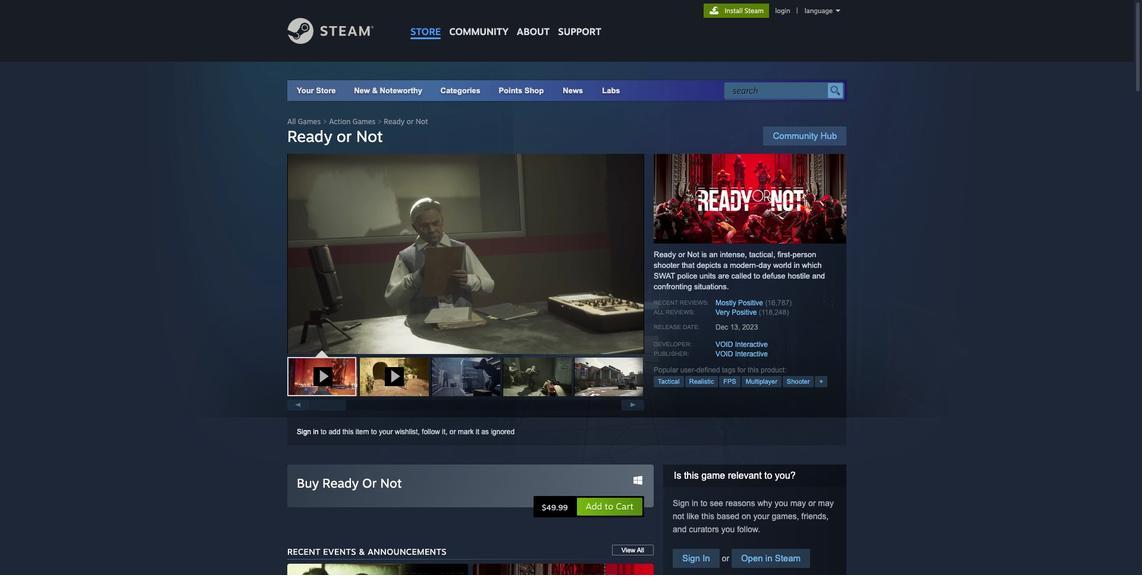 Task type: describe. For each thing, give the bounding box(es) containing it.
why
[[758, 499, 772, 509]]

labs link
[[593, 80, 630, 101]]

sign for sign in to add this item to your wishlist, follow it, or mark it as ignored
[[297, 428, 311, 437]]

language
[[805, 7, 833, 15]]

categories link
[[441, 86, 481, 95]]

in for sign in to see reasons why you may or may not like this based on your games, friends, and curators you follow.
[[692, 499, 698, 509]]

void for publisher:
[[716, 350, 733, 359]]

(16,787)
[[765, 299, 792, 308]]

tags
[[722, 366, 736, 375]]

shooter
[[654, 261, 680, 270]]

wishlist,
[[395, 428, 420, 437]]

0 vertical spatial you
[[775, 499, 788, 509]]

points shop
[[499, 86, 544, 95]]

sign for sign in to see reasons why you may or may not like this based on your games, friends, and curators you follow.
[[673, 499, 689, 509]]

your store
[[297, 86, 336, 95]]

view all
[[621, 547, 644, 554]]

install steam link
[[704, 4, 769, 18]]

to left 'add'
[[321, 428, 327, 437]]

or inside ready or not is an intense, tactical, first-person shooter that depicts a modern-day world in which swat police units are called to defuse hostile and confronting situations.
[[678, 250, 685, 259]]

a
[[723, 261, 728, 270]]

or down noteworthy
[[407, 117, 414, 126]]

global menu navigation
[[406, 0, 606, 43]]

fps link
[[719, 377, 740, 388]]

release
[[654, 324, 681, 331]]

relevant
[[728, 471, 762, 481]]

13,
[[730, 324, 740, 332]]

1 games from the left
[[298, 117, 321, 126]]

this right is
[[684, 471, 699, 481]]

news link
[[553, 80, 593, 101]]

add
[[586, 501, 602, 513]]

void interactive for publisher:
[[716, 350, 768, 359]]

swat
[[654, 272, 675, 281]]

or right the in
[[720, 554, 732, 564]]

follow
[[422, 428, 440, 437]]

to right add
[[605, 501, 613, 513]]

multiplayer link
[[742, 377, 782, 388]]

positive for very positive
[[732, 309, 757, 317]]

link to the steam homepage image
[[287, 18, 392, 44]]

sign in
[[682, 554, 710, 564]]

community
[[773, 131, 818, 141]]

for
[[737, 366, 746, 375]]

all for all games > action games > ready or not
[[287, 117, 296, 126]]

sign in link
[[297, 428, 319, 437]]

2023
[[742, 324, 758, 332]]

are
[[718, 272, 729, 281]]

store link
[[406, 0, 445, 43]]

that
[[682, 261, 695, 270]]

0 horizontal spatial &
[[359, 547, 365, 557]]

an
[[709, 250, 718, 259]]

not inside ready or not is an intense, tactical, first-person shooter that depicts a modern-day world in which swat police units are called to defuse hostile and confronting situations.
[[687, 250, 699, 259]]

store
[[410, 26, 441, 37]]

depicts
[[697, 261, 721, 270]]

sign in to see reasons why you may or may not like this based on your games, friends, and curators you follow.
[[673, 499, 834, 535]]

person
[[793, 250, 816, 259]]

categories
[[441, 86, 481, 95]]

(118,248)
[[759, 309, 789, 317]]

very
[[716, 309, 730, 317]]

reasons
[[726, 499, 755, 509]]

units
[[700, 272, 716, 281]]

is
[[701, 250, 707, 259]]

ready or not is an intense, tactical, first-person shooter that depicts a modern-day world in which swat police units are called to defuse hostile and confronting situations.
[[654, 250, 825, 291]]

mostly
[[716, 299, 736, 308]]

date:
[[683, 324, 700, 331]]

on
[[742, 512, 751, 522]]

not right or
[[380, 476, 402, 491]]

like
[[687, 512, 699, 522]]

it,
[[442, 428, 448, 437]]

fps
[[724, 378, 736, 385]]

2 games from the left
[[353, 117, 376, 126]]

noteworthy
[[380, 86, 422, 95]]

sign in to add this item to your wishlist, follow it, or mark it as ignored
[[297, 428, 515, 437]]

events
[[323, 547, 356, 557]]

see
[[710, 499, 723, 509]]

+
[[819, 378, 823, 385]]

new & noteworthy link
[[354, 86, 422, 95]]

situations.
[[694, 283, 729, 291]]

1 vertical spatial you
[[721, 525, 735, 535]]

1 horizontal spatial all
[[637, 547, 644, 554]]

sign for sign in
[[682, 554, 700, 564]]

user-
[[680, 366, 697, 375]]

tactical,
[[749, 250, 775, 259]]

void for developer:
[[716, 341, 733, 349]]

|
[[796, 7, 798, 15]]

shop
[[525, 86, 544, 95]]

search search field
[[733, 83, 825, 99]]

games,
[[772, 512, 799, 522]]

steam inside account menu navigation
[[745, 7, 764, 15]]

community link
[[445, 0, 513, 43]]

follow.
[[737, 525, 760, 535]]

2 > from the left
[[378, 117, 382, 126]]

to left 'you?'
[[764, 471, 772, 481]]

defuse
[[762, 272, 786, 281]]

0 vertical spatial your
[[379, 428, 393, 437]]

and inside ready or not is an intense, tactical, first-person shooter that depicts a modern-day world in which swat police units are called to defuse hostile and confronting situations.
[[812, 272, 825, 281]]

not down all games > action games > ready or not
[[356, 127, 383, 146]]

and inside sign in to see reasons why you may or may not like this based on your games, friends, and curators you follow.
[[673, 525, 687, 535]]

mostly positive (16,787)
[[716, 299, 792, 308]]

reviews: for mostly positive (16,787)
[[680, 300, 709, 306]]

action games link
[[329, 117, 376, 126]]

tactical link
[[654, 377, 684, 388]]

multiplayer
[[746, 378, 777, 385]]

open
[[741, 554, 763, 564]]

ready left or
[[322, 476, 359, 491]]

community
[[449, 26, 509, 37]]

ready inside ready or not is an intense, tactical, first-person shooter that depicts a modern-day world in which swat police units are called to defuse hostile and confronting situations.
[[654, 250, 676, 259]]



Task type: vqa. For each thing, say whether or not it's contained in the screenshot.
All Games "link" on the top left
yes



Task type: locate. For each thing, give the bounding box(es) containing it.
1 horizontal spatial may
[[818, 499, 834, 509]]

1 vertical spatial interactive
[[735, 350, 768, 359]]

or up that
[[678, 250, 685, 259]]

buy ready or not
[[297, 476, 402, 491]]

or
[[362, 476, 377, 491]]

modern-
[[730, 261, 759, 270]]

> left ready or not link
[[378, 117, 382, 126]]

1 vertical spatial void interactive
[[716, 350, 768, 359]]

0 horizontal spatial games
[[298, 117, 321, 126]]

all games link
[[287, 117, 321, 126]]

0 horizontal spatial and
[[673, 525, 687, 535]]

0 horizontal spatial your
[[379, 428, 393, 437]]

games right action
[[353, 117, 376, 126]]

1 vertical spatial sign
[[673, 499, 689, 509]]

1 horizontal spatial recent
[[654, 300, 678, 306]]

all for all reviews:
[[654, 309, 664, 316]]

2 vertical spatial sign
[[682, 554, 700, 564]]

1 vertical spatial all
[[654, 309, 664, 316]]

& right new
[[372, 86, 378, 95]]

steam right open
[[775, 554, 801, 564]]

1 horizontal spatial and
[[812, 272, 825, 281]]

2 void interactive link from the top
[[716, 350, 768, 359]]

buy
[[297, 476, 319, 491]]

to right the 'item'
[[371, 428, 377, 437]]

or inside sign in to see reasons why you may or may not like this based on your games, friends, and curators you follow.
[[808, 499, 816, 509]]

item
[[356, 428, 369, 437]]

1 horizontal spatial >
[[378, 117, 382, 126]]

1 vertical spatial positive
[[732, 309, 757, 317]]

in left 'add'
[[313, 428, 319, 437]]

this
[[748, 366, 759, 375], [342, 428, 354, 437], [684, 471, 699, 481], [701, 512, 714, 522]]

your left wishlist,
[[379, 428, 393, 437]]

you down based
[[721, 525, 735, 535]]

install
[[725, 7, 743, 15]]

1 horizontal spatial steam
[[775, 554, 801, 564]]

1 vertical spatial void
[[716, 350, 733, 359]]

games up ready or not
[[298, 117, 321, 126]]

or right it,
[[450, 428, 456, 437]]

hub
[[821, 131, 837, 141]]

1 horizontal spatial &
[[372, 86, 378, 95]]

confronting
[[654, 283, 692, 291]]

0 horizontal spatial >
[[323, 117, 327, 126]]

release date:
[[654, 324, 700, 331]]

steam right install
[[745, 7, 764, 15]]

is
[[674, 471, 681, 481]]

reviews: for very positive (118,248)
[[666, 309, 695, 316]]

to down day
[[754, 272, 760, 281]]

recent for recent events & announcements
[[287, 547, 321, 557]]

0 vertical spatial interactive
[[735, 341, 768, 349]]

about link
[[513, 0, 554, 40]]

0 vertical spatial &
[[372, 86, 378, 95]]

in for open in steam
[[765, 554, 772, 564]]

1 void interactive link from the top
[[716, 341, 768, 349]]

and down not
[[673, 525, 687, 535]]

all right the view
[[637, 547, 644, 554]]

1 vertical spatial and
[[673, 525, 687, 535]]

reviews: down recent reviews:
[[666, 309, 695, 316]]

support
[[558, 26, 601, 37]]

intense,
[[720, 250, 747, 259]]

this inside sign in to see reasons why you may or may not like this based on your games, friends, and curators you follow.
[[701, 512, 714, 522]]

positive up very positive (118,248) on the right bottom of page
[[738, 299, 763, 308]]

may
[[790, 499, 806, 509], [818, 499, 834, 509]]

1 void from the top
[[716, 341, 733, 349]]

recent
[[654, 300, 678, 306], [287, 547, 321, 557]]

void interactive link up for
[[716, 350, 768, 359]]

all up the release
[[654, 309, 664, 316]]

0 vertical spatial positive
[[738, 299, 763, 308]]

news
[[563, 86, 583, 95]]

reviews:
[[680, 300, 709, 306], [666, 309, 695, 316]]

all
[[287, 117, 296, 126], [654, 309, 664, 316], [637, 547, 644, 554]]

developer:
[[654, 341, 692, 348]]

view
[[621, 547, 636, 554]]

all up ready or not
[[287, 117, 296, 126]]

0 vertical spatial steam
[[745, 7, 764, 15]]

None search field
[[724, 82, 844, 99]]

popular
[[654, 366, 678, 375]]

you
[[775, 499, 788, 509], [721, 525, 735, 535]]

or down action
[[337, 127, 352, 146]]

product:
[[761, 366, 787, 375]]

sign inside sign in to see reasons why you may or may not like this based on your games, friends, and curators you follow.
[[673, 499, 689, 509]]

sign
[[297, 428, 311, 437], [673, 499, 689, 509], [682, 554, 700, 564]]

2 vertical spatial all
[[637, 547, 644, 554]]

all games > action games > ready or not
[[287, 117, 428, 126]]

cart
[[616, 501, 634, 513]]

not left is
[[687, 250, 699, 259]]

shooter
[[787, 378, 810, 385]]

open in steam
[[741, 554, 801, 564]]

add to cart link
[[576, 498, 643, 517]]

in up hostile
[[794, 261, 800, 270]]

in inside sign in to see reasons why you may or may not like this based on your games, friends, and curators you follow.
[[692, 499, 698, 509]]

points shop link
[[489, 80, 553, 101]]

to inside ready or not is an intense, tactical, first-person shooter that depicts a modern-day world in which swat police units are called to defuse hostile and confronting situations.
[[754, 272, 760, 281]]

world
[[773, 261, 792, 270]]

1 may from the left
[[790, 499, 806, 509]]

1 vertical spatial reviews:
[[666, 309, 695, 316]]

ready down new & noteworthy
[[384, 117, 405, 126]]

void interactive up for
[[716, 350, 768, 359]]

this right 'add'
[[342, 428, 354, 437]]

1 vertical spatial &
[[359, 547, 365, 557]]

positive
[[738, 299, 763, 308], [732, 309, 757, 317]]

1 horizontal spatial you
[[775, 499, 788, 509]]

2 horizontal spatial all
[[654, 309, 664, 316]]

curators
[[689, 525, 719, 535]]

recent up all reviews:
[[654, 300, 678, 306]]

0 vertical spatial void interactive link
[[716, 341, 768, 349]]

account menu navigation
[[704, 4, 847, 18]]

or
[[407, 117, 414, 126], [337, 127, 352, 146], [678, 250, 685, 259], [450, 428, 456, 437], [808, 499, 816, 509], [720, 554, 732, 564]]

realistic
[[689, 378, 714, 385]]

defined
[[697, 366, 720, 375]]

and down which
[[812, 272, 825, 281]]

support link
[[554, 0, 606, 40]]

1 void interactive from the top
[[716, 341, 768, 349]]

action
[[329, 117, 351, 126]]

or up friends, on the right of page
[[808, 499, 816, 509]]

0 horizontal spatial you
[[721, 525, 735, 535]]

announcements
[[368, 547, 447, 557]]

1 vertical spatial steam
[[775, 554, 801, 564]]

games
[[298, 117, 321, 126], [353, 117, 376, 126]]

1 vertical spatial recent
[[287, 547, 321, 557]]

positive down mostly positive (16,787)
[[732, 309, 757, 317]]

in right open
[[765, 554, 772, 564]]

1 vertical spatial your
[[753, 512, 770, 522]]

mark
[[458, 428, 474, 437]]

0 vertical spatial all
[[287, 117, 296, 126]]

0 vertical spatial void
[[716, 341, 733, 349]]

void interactive for developer:
[[716, 341, 768, 349]]

police
[[677, 272, 697, 281]]

new
[[354, 86, 370, 95]]

void interactive down dec 13, 2023
[[716, 341, 768, 349]]

2 void from the top
[[716, 350, 733, 359]]

you up the "games,"
[[775, 499, 788, 509]]

void up popular user-defined tags for this product:
[[716, 350, 733, 359]]

ignored
[[491, 428, 515, 437]]

& right events
[[359, 547, 365, 557]]

0 vertical spatial void interactive
[[716, 341, 768, 349]]

may up friends, on the right of page
[[818, 499, 834, 509]]

called
[[731, 272, 752, 281]]

0 horizontal spatial all
[[287, 117, 296, 126]]

not down noteworthy
[[416, 117, 428, 126]]

to inside sign in to see reasons why you may or may not like this based on your games, friends, and curators you follow.
[[701, 499, 708, 509]]

1 horizontal spatial games
[[353, 117, 376, 126]]

all reviews:
[[654, 309, 695, 316]]

void interactive link down dec 13, 2023
[[716, 341, 768, 349]]

ready down all games link
[[287, 127, 332, 146]]

open in steam link
[[732, 550, 810, 569]]

ready or not
[[287, 127, 383, 146]]

labs
[[602, 86, 620, 95]]

interactive for publisher:
[[735, 350, 768, 359]]

recent left events
[[287, 547, 321, 557]]

your inside sign in to see reasons why you may or may not like this based on your games, friends, and curators you follow.
[[753, 512, 770, 522]]

0 vertical spatial and
[[812, 272, 825, 281]]

in inside ready or not is an intense, tactical, first-person shooter that depicts a modern-day world in which swat police units are called to defuse hostile and confronting situations.
[[794, 261, 800, 270]]

recent reviews:
[[654, 300, 709, 306]]

day
[[759, 261, 771, 270]]

2 interactive from the top
[[735, 350, 768, 359]]

$49.99
[[542, 503, 568, 513]]

0 horizontal spatial steam
[[745, 7, 764, 15]]

0 vertical spatial sign
[[297, 428, 311, 437]]

interactive up for
[[735, 350, 768, 359]]

friends,
[[801, 512, 829, 522]]

hostile
[[788, 272, 810, 281]]

about
[[517, 26, 550, 37]]

points
[[499, 86, 522, 95]]

0 horizontal spatial recent
[[287, 547, 321, 557]]

positive for mostly positive
[[738, 299, 763, 308]]

1 vertical spatial void interactive link
[[716, 350, 768, 359]]

0 horizontal spatial may
[[790, 499, 806, 509]]

store
[[316, 86, 336, 95]]

void interactive link for publisher:
[[716, 350, 768, 359]]

is this game relevant to you?
[[674, 471, 796, 481]]

sign in link
[[673, 550, 720, 569]]

login link
[[773, 7, 793, 15]]

this right for
[[748, 366, 759, 375]]

in
[[794, 261, 800, 270], [313, 428, 319, 437], [692, 499, 698, 509], [765, 554, 772, 564]]

reviews: up all reviews:
[[680, 300, 709, 306]]

2 void interactive from the top
[[716, 350, 768, 359]]

to left see
[[701, 499, 708, 509]]

may up the "games,"
[[790, 499, 806, 509]]

void
[[716, 341, 733, 349], [716, 350, 733, 359]]

interactive for developer:
[[735, 341, 768, 349]]

in up the like
[[692, 499, 698, 509]]

this up curators
[[701, 512, 714, 522]]

sign left 'add'
[[297, 428, 311, 437]]

login | language
[[775, 7, 833, 15]]

game
[[701, 471, 725, 481]]

void down dec
[[716, 341, 733, 349]]

1 interactive from the top
[[735, 341, 768, 349]]

ready up the shooter
[[654, 250, 676, 259]]

realistic link
[[685, 377, 718, 388]]

0 vertical spatial recent
[[654, 300, 678, 306]]

> left action
[[323, 117, 327, 126]]

sign up not
[[673, 499, 689, 509]]

0 vertical spatial reviews:
[[680, 300, 709, 306]]

ready or not link
[[384, 117, 428, 126]]

add to cart
[[586, 501, 634, 513]]

recent events & announcements
[[287, 547, 447, 557]]

1 horizontal spatial your
[[753, 512, 770, 522]]

interactive down 2023
[[735, 341, 768, 349]]

recent for recent reviews:
[[654, 300, 678, 306]]

which
[[802, 261, 822, 270]]

sign left the in
[[682, 554, 700, 564]]

void interactive link for developer:
[[716, 341, 768, 349]]

1 > from the left
[[323, 117, 327, 126]]

in for sign in to add this item to your wishlist, follow it, or mark it as ignored
[[313, 428, 319, 437]]

2 may from the left
[[818, 499, 834, 509]]

install steam
[[725, 7, 764, 15]]

first-
[[778, 250, 793, 259]]

your down why
[[753, 512, 770, 522]]



